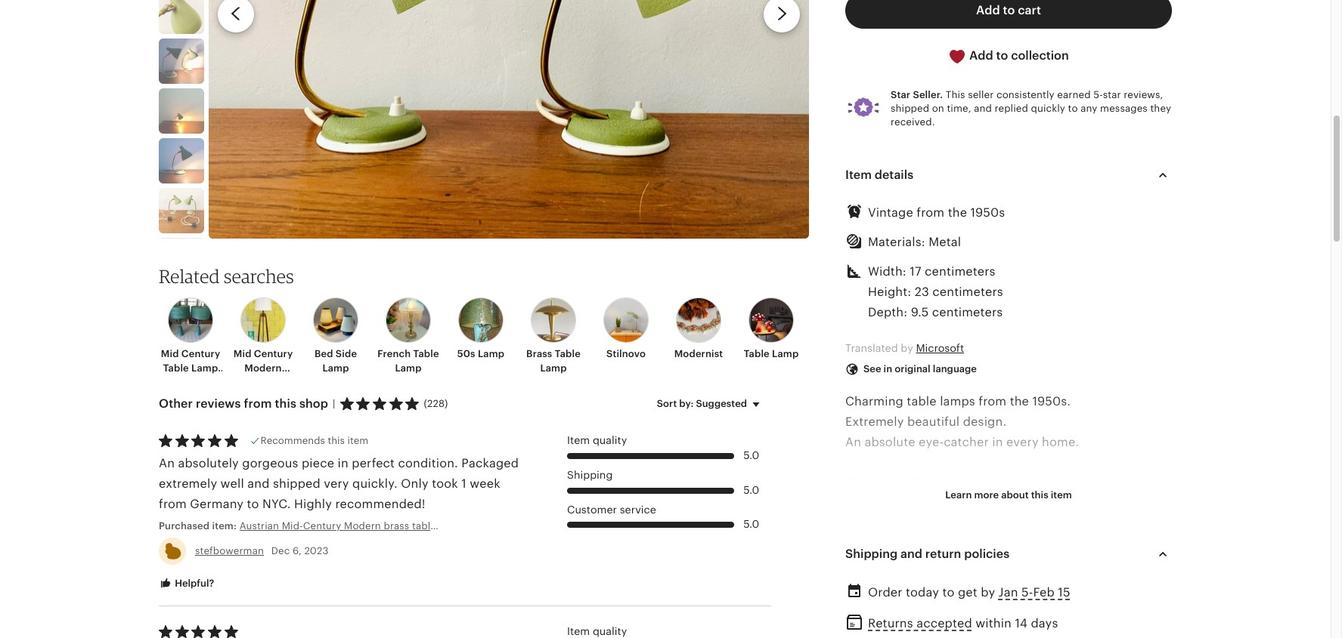 Task type: describe. For each thing, give the bounding box(es) containing it.
mid century table lamp pair
[[161, 349, 220, 388]]

set of 2 mid-century modern table lamps 1950s image 8 image
[[159, 138, 204, 184]]

set of 2 mid-century modern table lamps 1950s image 1 image
[[209, 0, 809, 239]]

only
[[401, 478, 429, 491]]

bed
[[314, 349, 333, 360]]

sort by: suggested
[[657, 399, 747, 410]]

signs
[[1081, 560, 1112, 573]]

seller.
[[913, 89, 943, 101]]

50s lamp
[[457, 349, 505, 360]]

shipping for shipping and return policies
[[845, 548, 898, 561]]

set of 2 mid-century modern table lamps 1950s image 7 image
[[159, 88, 204, 134]]

recommends
[[261, 436, 325, 447]]

home.
[[1042, 436, 1079, 449]]

dec
[[271, 546, 290, 557]]

2 horizontal spatial by
[[981, 587, 995, 600]]

1 vertical spatial by
[[465, 521, 477, 532]]

related searches
[[159, 266, 294, 288]]

time,
[[947, 103, 971, 114]]

piece
[[302, 457, 334, 470]]

5.0 for quality
[[743, 450, 759, 462]]

sort by: suggested button
[[646, 389, 777, 421]]

mid century modern floor lamp link
[[231, 298, 295, 388]]

an for an absolutely gorgeous piece in perfect condition.  packaged extremely well and shipped very quickly.  only took 1 week from germany to nyc.  highly recommended!
[[159, 457, 175, 470]]

stefbowerman dec 6, 2023
[[195, 546, 329, 557]]

1 quality from the top
[[593, 435, 627, 447]]

good
[[875, 560, 906, 573]]

purchased
[[159, 521, 210, 532]]

pair
[[181, 376, 200, 388]]

1 horizontal spatial table
[[907, 395, 937, 408]]

recommends this item
[[261, 436, 368, 447]]

to inside this seller consistently earned 5-star reviews, shipped on time, and replied quickly to any messages they received.
[[1068, 103, 1078, 114]]

from inside an absolutely gorgeous piece in perfect condition.  packaged extremely well and shipped very quickly.  only took 1 week from germany to nyc.  highly recommended!
[[159, 499, 187, 511]]

table lamp
[[744, 349, 799, 360]]

wear.
[[890, 580, 922, 593]]

learn more about this item button
[[934, 482, 1083, 510]]

see in original language link
[[834, 356, 988, 384]]

0 vertical spatial by
[[901, 342, 913, 354]]

lamp inside brass table lamp
[[540, 363, 567, 374]]

this for other reviews from this shop
[[275, 398, 296, 411]]

about
[[1001, 490, 1029, 501]]

charming table lamps from the 1950s.
[[845, 395, 1071, 408]]

language
[[933, 364, 977, 375]]

suggested
[[696, 399, 747, 410]]

austrian
[[239, 521, 279, 532]]

the down signs
[[1106, 601, 1126, 614]]

that
[[935, 601, 959, 614]]

from up metal
[[917, 206, 945, 219]]

0 vertical spatial item
[[347, 436, 368, 447]]

the down feb
[[1028, 601, 1047, 614]]

5- inside this seller consistently earned 5-star reviews, shipped on time, and replied quickly to any messages they received.
[[1094, 89, 1103, 101]]

see
[[864, 364, 881, 375]]

(228)
[[424, 398, 448, 410]]

mid for table
[[161, 349, 179, 360]]

1 vertical spatial lamps.
[[1129, 601, 1168, 614]]

add for add to cart
[[976, 4, 1000, 17]]

add for add to collection
[[970, 49, 993, 62]]

15
[[1058, 587, 1071, 600]]

5.0 for service
[[743, 519, 759, 531]]

jan 5-feb 15 button
[[999, 582, 1071, 604]]

reviews
[[196, 398, 241, 411]]

add to cart
[[976, 4, 1041, 17]]

an for an absolute eye-catcher in every home.
[[845, 436, 861, 449]]

modernist
[[674, 349, 723, 360]]

height:
[[868, 286, 911, 299]]

6,
[[293, 546, 302, 557]]

1 item quality from the top
[[567, 435, 627, 447]]

table inside brass table lamp
[[555, 349, 581, 360]]

lamp inside mid century modern floor lamp
[[263, 376, 290, 388]]

customer
[[567, 504, 617, 516]]

materials: metal
[[868, 236, 961, 249]]

item details button
[[832, 157, 1186, 193]]

mid century table lamp pair link
[[159, 298, 222, 388]]

1 horizontal spatial |
[[532, 521, 534, 532]]

order today to get by jan 5-feb 15
[[868, 587, 1071, 600]]

within
[[976, 618, 1012, 631]]

jan
[[999, 587, 1018, 600]]

and inside dropdown button
[[901, 548, 923, 561]]

add to collection
[[967, 49, 1069, 62]]

modernist link
[[667, 298, 730, 362]]

microsoft link
[[916, 342, 964, 354]]

set of 2 mid-century modern table lamps 1950s image 6 image
[[159, 38, 204, 84]]

shipping and return policies
[[845, 548, 1010, 561]]

policies
[[964, 548, 1010, 561]]

catcher
[[944, 436, 989, 449]]

lamp inside bed side lamp
[[322, 363, 349, 374]]

any
[[1081, 103, 1098, 114]]

lamp
[[439, 521, 463, 532]]

bed side lamp
[[314, 349, 357, 374]]

the
[[845, 478, 867, 490]]

2 vertical spatial item
[[567, 626, 590, 638]]

highly
[[294, 499, 332, 511]]

by:
[[679, 399, 694, 410]]

add to cart button
[[845, 0, 1172, 29]]

related searches region
[[141, 266, 823, 389]]

vintage
[[909, 560, 953, 573]]

set of 2 mid-century modern table lamps 1950s image 5 image
[[159, 0, 204, 34]]

floor
[[236, 376, 261, 388]]

sort
[[657, 399, 677, 410]]

condition
[[956, 560, 1013, 573]]

1950s.
[[1033, 395, 1071, 408]]

table right modernist
[[744, 349, 770, 360]]

messages
[[1100, 103, 1148, 114]]

returns accepted button
[[868, 613, 972, 635]]

1 horizontal spatial modern
[[344, 521, 381, 532]]

lamp inside french table lamp
[[395, 363, 422, 374]]

this for learn more about this item
[[1031, 490, 1049, 501]]

width:
[[868, 265, 907, 278]]

item details
[[845, 168, 914, 181]]

0 horizontal spatial 1950s
[[537, 521, 565, 532]]

helpful? button
[[147, 571, 226, 598]]

learn
[[945, 490, 972, 501]]

get
[[958, 587, 978, 600]]

century for modern
[[254, 349, 293, 360]]

side
[[336, 349, 357, 360]]



Task type: locate. For each thing, give the bounding box(es) containing it.
1 vertical spatial shipped
[[273, 478, 321, 491]]

1 horizontal spatial by
[[901, 342, 913, 354]]

with
[[1016, 560, 1041, 573]]

centimeters for depth: 9.5 centimeters
[[932, 307, 1003, 319]]

in up the very at the bottom of page
[[338, 457, 349, 470]]

1 horizontal spatial item
[[1051, 490, 1072, 501]]

this left shop
[[275, 398, 296, 411]]

and down seller at the top right
[[974, 103, 992, 114]]

century inside mid century modern floor lamp
[[254, 349, 293, 360]]

shop
[[299, 398, 328, 411]]

brass
[[526, 349, 552, 360]]

| right shop
[[333, 399, 335, 410]]

| right 'kalmar'
[[532, 521, 534, 532]]

1 horizontal spatial 1950s
[[971, 206, 1005, 219]]

0 vertical spatial this
[[275, 398, 296, 411]]

brass table lamp link
[[522, 298, 585, 376]]

0 horizontal spatial item
[[347, 436, 368, 447]]

1 horizontal spatial lamps.
[[1129, 601, 1168, 614]]

0 horizontal spatial century
[[181, 349, 220, 360]]

0 horizontal spatial table
[[412, 521, 436, 532]]

lamp
[[478, 349, 505, 360], [772, 349, 799, 360], [191, 363, 218, 374], [322, 363, 349, 374], [395, 363, 422, 374], [540, 363, 567, 374], [263, 376, 290, 388]]

shipped inside this seller consistently earned 5-star reviews, shipped on time, and replied quickly to any messages they received.
[[891, 103, 929, 114]]

an absolutely gorgeous piece in perfect condition.  packaged extremely well and shipped very quickly.  only took 1 week from germany to nyc.  highly recommended!
[[159, 457, 519, 511]]

and for time,
[[974, 103, 992, 114]]

and left return
[[901, 548, 923, 561]]

mid for modern
[[233, 349, 252, 360]]

1 vertical spatial 1950s
[[537, 521, 565, 532]]

1 horizontal spatial century
[[254, 349, 293, 360]]

5.0
[[743, 450, 759, 462], [743, 485, 759, 497], [743, 519, 759, 531]]

add inside button
[[970, 49, 993, 62]]

mid up floor
[[233, 349, 252, 360]]

the left 1950s.
[[1010, 395, 1029, 408]]

star
[[1103, 89, 1121, 101]]

price
[[870, 478, 901, 490]]

1 vertical spatial quality
[[593, 626, 627, 638]]

mid
[[161, 349, 179, 360], [233, 349, 252, 360]]

shipped up highly
[[273, 478, 321, 491]]

0 horizontal spatial |
[[333, 399, 335, 410]]

2 horizontal spatial and
[[974, 103, 992, 114]]

centimeters for width: 17 centimeters
[[925, 265, 996, 278]]

add to collection button
[[845, 38, 1172, 75]]

this
[[946, 89, 965, 101]]

5- right the jan
[[1022, 587, 1033, 600]]

mid up other
[[161, 349, 179, 360]]

1 vertical spatial 5-
[[1022, 587, 1033, 600]]

charming
[[845, 395, 904, 408]]

packaged
[[462, 457, 519, 470]]

0 horizontal spatial this
[[275, 398, 296, 411]]

table up pair
[[163, 363, 189, 374]]

0 vertical spatial 1950s
[[971, 206, 1005, 219]]

by left j.t.
[[465, 521, 477, 532]]

0 horizontal spatial of
[[1091, 601, 1103, 614]]

1 horizontal spatial shipped
[[891, 103, 929, 114]]

collection
[[1011, 49, 1069, 62]]

depth: 9.5 centimeters
[[868, 307, 1003, 319]]

returns
[[868, 618, 913, 631]]

2 horizontal spatial century
[[303, 521, 341, 532]]

to inside button
[[1003, 4, 1015, 17]]

2 horizontal spatial this
[[1031, 490, 1049, 501]]

2 vertical spatial and
[[901, 548, 923, 561]]

in for an absolute eye-catcher in every home.
[[992, 436, 1003, 449]]

stilnovo link
[[594, 298, 658, 362]]

absolutely
[[178, 457, 239, 470]]

shipping up customer
[[567, 470, 613, 482]]

century up pair
[[181, 349, 220, 360]]

0 horizontal spatial an
[[159, 457, 175, 470]]

mid inside mid century table lamp pair
[[161, 349, 179, 360]]

an inside an absolutely gorgeous piece in perfect condition.  packaged extremely well and shipped very quickly.  only took 1 week from germany to nyc.  highly recommended!
[[159, 457, 175, 470]]

0 horizontal spatial lamps.
[[967, 478, 1006, 490]]

centimeters down height: 23 centimeters
[[932, 307, 1003, 319]]

original
[[895, 364, 931, 375]]

shipped
[[891, 103, 929, 114], [273, 478, 321, 491]]

table inside mid century table lamp pair
[[163, 363, 189, 374]]

1 vertical spatial item
[[1051, 490, 1072, 501]]

table
[[413, 349, 439, 360], [555, 349, 581, 360], [744, 349, 770, 360], [163, 363, 189, 374]]

50s
[[457, 349, 475, 360]]

from
[[917, 206, 945, 219], [979, 395, 1007, 408], [244, 398, 272, 411], [159, 499, 187, 511]]

and inside this seller consistently earned 5-star reviews, shipped on time, and replied quickly to any messages they received.
[[974, 103, 992, 114]]

2 vertical spatial this
[[1031, 490, 1049, 501]]

century down highly
[[303, 521, 341, 532]]

table left lamp
[[412, 521, 436, 532]]

to down earned at top right
[[1068, 103, 1078, 114]]

to inside an absolutely gorgeous piece in perfect condition.  packaged extremely well and shipped very quickly.  only took 1 week from germany to nyc.  highly recommended!
[[247, 499, 259, 511]]

refers
[[904, 478, 938, 490]]

0 vertical spatial |
[[333, 399, 335, 410]]

helpful?
[[172, 578, 214, 590]]

centimeters for height: 23 centimeters
[[933, 286, 1003, 299]]

height: 23 centimeters
[[868, 286, 1003, 299]]

perfect
[[352, 457, 395, 470]]

table right french
[[413, 349, 439, 360]]

1 vertical spatial item
[[567, 435, 590, 447]]

depth:
[[868, 307, 908, 319]]

1 vertical spatial modern
[[344, 521, 381, 532]]

this inside dropdown button
[[1031, 490, 1049, 501]]

1 vertical spatial add
[[970, 49, 993, 62]]

this up piece
[[328, 436, 345, 447]]

shipping inside dropdown button
[[845, 548, 898, 561]]

set of 2 mid-century modern table lamps 1950s image 9 image
[[159, 188, 204, 234]]

shipping for shipping
[[567, 470, 613, 482]]

the up metal
[[948, 206, 967, 219]]

5- up any
[[1094, 89, 1103, 101]]

0 vertical spatial shipping
[[567, 470, 613, 482]]

shipping and return policies button
[[832, 537, 1186, 573]]

0 vertical spatial in
[[884, 364, 892, 375]]

star seller.
[[891, 89, 943, 101]]

shipping up 'related'
[[845, 548, 898, 561]]

50s lamp link
[[449, 298, 513, 362]]

details
[[875, 168, 914, 181]]

shipping
[[567, 470, 613, 482], [845, 548, 898, 561]]

0 horizontal spatial and
[[247, 478, 270, 491]]

0 horizontal spatial in
[[338, 457, 349, 470]]

table up extremely beautiful design.
[[907, 395, 937, 408]]

in for an absolutely gorgeous piece in perfect condition.  packaged extremely well and shipped very quickly.  only took 1 week from germany to nyc.  highly recommended!
[[338, 457, 349, 470]]

from down floor
[[244, 398, 272, 411]]

1 horizontal spatial this
[[328, 436, 345, 447]]

1 mid from the left
[[161, 349, 179, 360]]

an down extremely
[[845, 436, 861, 449]]

1 vertical spatial this
[[328, 436, 345, 447]]

2 item quality from the top
[[567, 626, 627, 638]]

century for table
[[181, 349, 220, 360]]

related
[[159, 266, 220, 288]]

0 vertical spatial and
[[974, 103, 992, 114]]

the
[[948, 206, 967, 219], [1010, 395, 1029, 408], [1028, 601, 1047, 614], [1106, 601, 1126, 614]]

brass table lamp
[[526, 349, 581, 374]]

quickly.
[[352, 478, 398, 491]]

and for well
[[247, 478, 270, 491]]

item right about
[[1051, 490, 1072, 501]]

lamps. down age-
[[1129, 601, 1168, 614]]

other
[[159, 398, 193, 411]]

1 vertical spatial of
[[1091, 601, 1103, 614]]

1 horizontal spatial and
[[901, 548, 923, 561]]

underlines
[[962, 601, 1024, 614]]

1 vertical spatial item quality
[[567, 626, 627, 638]]

2
[[957, 478, 964, 490]]

to up that
[[943, 587, 955, 600]]

2 vertical spatial in
[[338, 457, 349, 470]]

stilnovo
[[606, 349, 646, 360]]

0 vertical spatial shipped
[[891, 103, 929, 114]]

0 vertical spatial quality
[[593, 435, 627, 447]]

to left collection at right
[[996, 49, 1008, 62]]

0 vertical spatial item quality
[[567, 435, 627, 447]]

5-
[[1094, 89, 1103, 101], [1022, 587, 1033, 600]]

item inside dropdown button
[[1051, 490, 1072, 501]]

0 horizontal spatial modern
[[245, 363, 282, 374]]

1 horizontal spatial 5-
[[1094, 89, 1103, 101]]

in inside an absolutely gorgeous piece in perfect condition.  packaged extremely well and shipped very quickly.  only took 1 week from germany to nyc.  highly recommended!
[[338, 457, 349, 470]]

shipped up received.
[[891, 103, 929, 114]]

century inside mid century table lamp pair
[[181, 349, 220, 360]]

lamps
[[940, 395, 975, 408]]

centimeters up height: 23 centimeters
[[925, 265, 996, 278]]

to up austrian
[[247, 499, 259, 511]]

2 vertical spatial 5.0
[[743, 519, 759, 531]]

2 vertical spatial by
[[981, 587, 995, 600]]

2 vertical spatial centimeters
[[932, 307, 1003, 319]]

related
[[845, 580, 887, 593]]

mid inside mid century modern floor lamp
[[233, 349, 252, 360]]

0 horizontal spatial by
[[465, 521, 477, 532]]

1 horizontal spatial an
[[845, 436, 861, 449]]

to left 2
[[941, 478, 953, 490]]

1 5.0 from the top
[[743, 450, 759, 462]]

by up original
[[901, 342, 913, 354]]

2 horizontal spatial in
[[992, 436, 1003, 449]]

this right about
[[1031, 490, 1049, 501]]

2 mid from the left
[[233, 349, 252, 360]]

item inside dropdown button
[[845, 168, 872, 181]]

add up seller at the top right
[[970, 49, 993, 62]]

1 vertical spatial 5.0
[[743, 485, 759, 497]]

0 vertical spatial centimeters
[[925, 265, 996, 278]]

0 horizontal spatial shipping
[[567, 470, 613, 482]]

lamp inside mid century table lamp pair
[[191, 363, 218, 374]]

j.t.
[[480, 521, 493, 532]]

an up extremely
[[159, 457, 175, 470]]

shipped inside an absolutely gorgeous piece in perfect condition.  packaged extremely well and shipped very quickly.  only took 1 week from germany to nyc.  highly recommended!
[[273, 478, 321, 491]]

14
[[1015, 618, 1028, 631]]

recommended!
[[335, 499, 426, 511]]

1 horizontal spatial of
[[1115, 560, 1127, 573]]

customer service
[[567, 504, 656, 516]]

1 vertical spatial in
[[992, 436, 1003, 449]]

to left "cart"
[[1003, 4, 1015, 17]]

from up purchased
[[159, 499, 187, 511]]

this seller consistently earned 5-star reviews, shipped on time, and replied quickly to any messages they received.
[[891, 89, 1171, 128]]

1 vertical spatial |
[[532, 521, 534, 532]]

add inside button
[[976, 4, 1000, 17]]

modern inside mid century modern floor lamp
[[245, 363, 282, 374]]

to inside button
[[996, 49, 1008, 62]]

0 vertical spatial item
[[845, 168, 872, 181]]

3 5.0 from the top
[[743, 519, 759, 531]]

replied
[[995, 103, 1028, 114]]

in right see
[[884, 364, 892, 375]]

earned
[[1057, 89, 1091, 101]]

an
[[845, 436, 861, 449], [159, 457, 175, 470]]

2023
[[304, 546, 329, 557]]

to
[[1003, 4, 1015, 17], [996, 49, 1008, 62], [1068, 103, 1078, 114], [941, 478, 953, 490], [247, 499, 259, 511], [943, 587, 955, 600]]

table right brass
[[555, 349, 581, 360]]

returns accepted within 14 days
[[868, 618, 1058, 631]]

microsoft
[[916, 342, 964, 354]]

and inside an absolutely gorgeous piece in perfect condition.  packaged extremely well and shipped very quickly.  only took 1 week from germany to nyc.  highly recommended!
[[247, 478, 270, 491]]

century up floor
[[254, 349, 293, 360]]

0 vertical spatial 5.0
[[743, 450, 759, 462]]

and down gorgeous
[[247, 478, 270, 491]]

1 horizontal spatial in
[[884, 364, 892, 375]]

0 vertical spatial add
[[976, 4, 1000, 17]]

modern down recommended! at the bottom of the page
[[344, 521, 381, 532]]

0 vertical spatial table
[[907, 395, 937, 408]]

by up underlines
[[981, 587, 995, 600]]

1950s down item details dropdown button
[[971, 206, 1005, 219]]

0 vertical spatial 5-
[[1094, 89, 1103, 101]]

2 5.0 from the top
[[743, 485, 759, 497]]

item up perfect
[[347, 436, 368, 447]]

of left age-
[[1115, 560, 1127, 573]]

0 vertical spatial modern
[[245, 363, 282, 374]]

0 vertical spatial of
[[1115, 560, 1127, 573]]

stefbowerman link
[[195, 546, 264, 557]]

item
[[347, 436, 368, 447], [1051, 490, 1072, 501]]

0 vertical spatial an
[[845, 436, 861, 449]]

1 vertical spatial and
[[247, 478, 270, 491]]

0 horizontal spatial shipped
[[273, 478, 321, 491]]

week
[[470, 478, 500, 491]]

very good vintage condition with slight signs of age- related wear.
[[845, 560, 1156, 593]]

1 horizontal spatial mid
[[233, 349, 252, 360]]

0 horizontal spatial 5-
[[1022, 587, 1033, 600]]

modern up floor
[[245, 363, 282, 374]]

1950s right 'kalmar'
[[537, 521, 565, 532]]

1 vertical spatial shipping
[[845, 548, 898, 561]]

table lamp link
[[740, 298, 803, 362]]

in down design.
[[992, 436, 1003, 449]]

0 vertical spatial lamps.
[[967, 478, 1006, 490]]

mid-
[[282, 521, 303, 532]]

extremely
[[845, 416, 904, 429]]

extremely
[[159, 478, 217, 491]]

purchased item: austrian mid-century modern brass table lamp by j.t. kalmar  | 1950s
[[159, 521, 565, 532]]

by
[[901, 342, 913, 354], [465, 521, 477, 532], [981, 587, 995, 600]]

order
[[868, 587, 903, 600]]

centimeters up 'depth: 9.5 centimeters'
[[933, 286, 1003, 299]]

2 quality from the top
[[593, 626, 627, 638]]

table inside french table lamp
[[413, 349, 439, 360]]

from up design.
[[979, 395, 1007, 408]]

add left "cart"
[[976, 4, 1000, 17]]

1 vertical spatial table
[[412, 521, 436, 532]]

1 vertical spatial centimeters
[[933, 286, 1003, 299]]

23
[[915, 286, 929, 299]]

germany
[[190, 499, 244, 511]]

today
[[906, 587, 939, 600]]

on
[[932, 103, 944, 114]]

0 horizontal spatial mid
[[161, 349, 179, 360]]

in inside see in original language link
[[884, 364, 892, 375]]

of right the charm
[[1091, 601, 1103, 614]]

add
[[976, 4, 1000, 17], [970, 49, 993, 62]]

design.
[[963, 416, 1007, 429]]

minimal
[[845, 601, 892, 614]]

bed side lamp link
[[304, 298, 368, 376]]

star
[[891, 89, 911, 101]]

kalmar
[[496, 521, 529, 532]]

1 horizontal spatial shipping
[[845, 548, 898, 561]]

1 vertical spatial an
[[159, 457, 175, 470]]

of inside very good vintage condition with slight signs of age- related wear.
[[1115, 560, 1127, 573]]

lamps. right 2
[[967, 478, 1006, 490]]



Task type: vqa. For each thing, say whether or not it's contained in the screenshot.
you in the Kindly provide your phone number to make sure we can deliver to you on time. Kindly visit our shop for more and more artisan keycaps:
no



